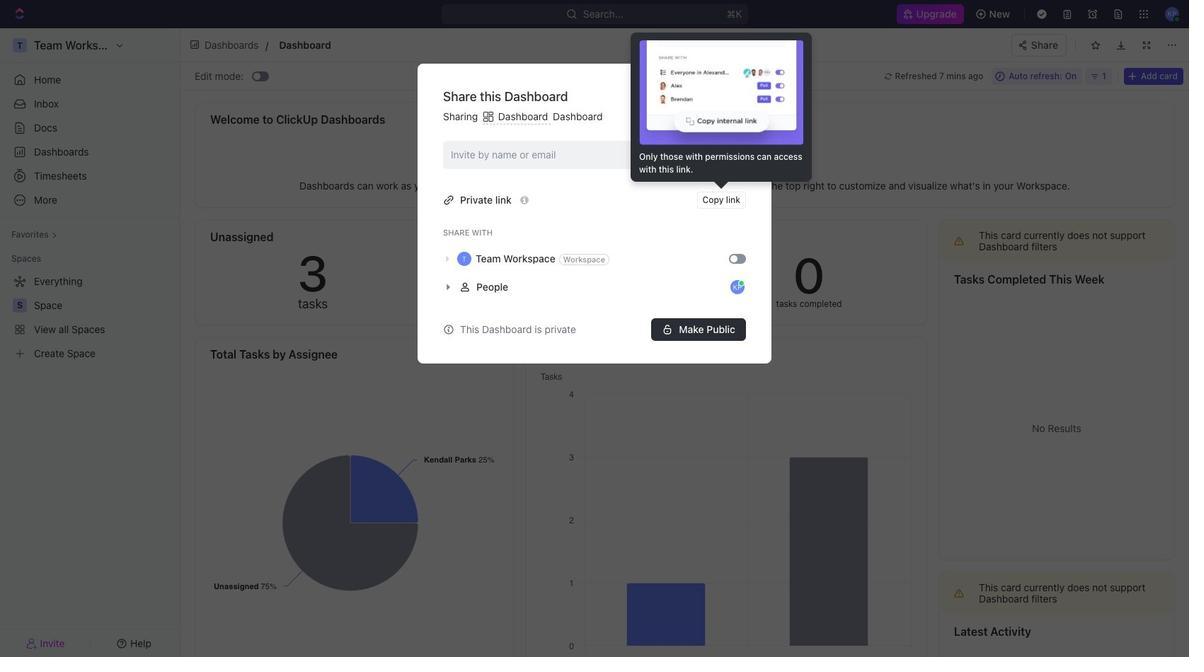 Task type: describe. For each thing, give the bounding box(es) containing it.
Invite by name or email text field
[[451, 144, 694, 165]]

tree inside sidebar navigation
[[6, 271, 174, 365]]



Task type: locate. For each thing, give the bounding box(es) containing it.
invite user image
[[26, 638, 37, 650]]

None text field
[[279, 36, 588, 54]]

tree
[[6, 271, 174, 365]]

sidebar navigation
[[0, 28, 181, 658]]



Task type: vqa. For each thing, say whether or not it's contained in the screenshot.
the leftmost User Group Image
no



